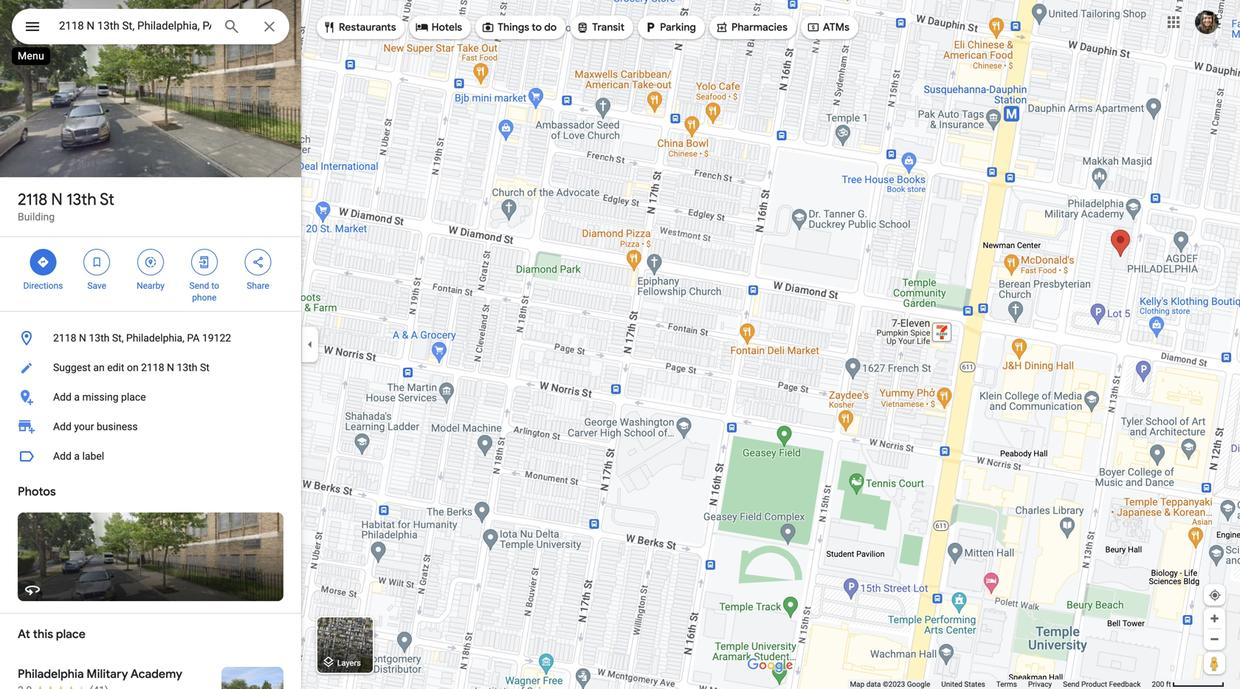 Task type: locate. For each thing, give the bounding box(es) containing it.
1 vertical spatial 13th
[[89, 332, 110, 344]]


[[24, 16, 41, 37]]

1 horizontal spatial to
[[532, 21, 542, 34]]

2118 up suggest
[[53, 332, 76, 344]]

add your business
[[53, 421, 138, 433]]

send to phone
[[189, 281, 219, 303]]

1 vertical spatial place
[[56, 627, 86, 642]]

suggest an edit on 2118 n 13th st button
[[0, 353, 301, 383]]

0 vertical spatial 13th
[[66, 189, 97, 210]]

academy
[[131, 667, 182, 682]]

to up phone
[[212, 281, 219, 291]]

2118 inside 2118 n 13th st building
[[18, 189, 47, 210]]

1 vertical spatial to
[[212, 281, 219, 291]]

zoom out image
[[1210, 634, 1221, 645]]

n
[[51, 189, 63, 210], [79, 332, 86, 344], [167, 362, 174, 374]]

st
[[100, 189, 114, 210], [200, 362, 210, 374]]

st up the  on the left top of page
[[100, 189, 114, 210]]

add
[[53, 391, 72, 403], [53, 421, 72, 433], [53, 450, 72, 462]]

feedback
[[1110, 680, 1141, 689]]

200 ft button
[[1153, 680, 1225, 689]]


[[416, 19, 429, 35]]

1 horizontal spatial 2118
[[53, 332, 76, 344]]

0 horizontal spatial 2118
[[18, 189, 47, 210]]

0 horizontal spatial st
[[100, 189, 114, 210]]

 atms
[[807, 19, 850, 35]]


[[807, 19, 820, 35]]

privacy
[[1029, 680, 1053, 689]]

add left label
[[53, 450, 72, 462]]

send
[[189, 281, 209, 291], [1064, 680, 1080, 689]]

1 vertical spatial send
[[1064, 680, 1080, 689]]

send up phone
[[189, 281, 209, 291]]

add down suggest
[[53, 391, 72, 403]]

13th inside 2118 n 13th st building
[[66, 189, 97, 210]]

0 horizontal spatial send
[[189, 281, 209, 291]]

2 vertical spatial 2118
[[141, 362, 164, 374]]

2118
[[18, 189, 47, 210], [53, 332, 76, 344], [141, 362, 164, 374]]

1 vertical spatial 2118
[[53, 332, 76, 344]]

n up suggest
[[79, 332, 86, 344]]

1 vertical spatial add
[[53, 421, 72, 433]]

0 vertical spatial n
[[51, 189, 63, 210]]

a for missing
[[74, 391, 80, 403]]

a inside add a missing place button
[[74, 391, 80, 403]]

at
[[18, 627, 30, 642]]

add your business link
[[0, 412, 301, 442]]

1 a from the top
[[74, 391, 80, 403]]

st inside button
[[200, 362, 210, 374]]

to
[[532, 21, 542, 34], [212, 281, 219, 291]]

share
[[247, 281, 269, 291]]

philadelphia,
[[126, 332, 185, 344]]

add for add your business
[[53, 421, 72, 433]]

photos
[[18, 484, 56, 499]]

0 vertical spatial add
[[53, 391, 72, 403]]

pa
[[187, 332, 200, 344]]

a inside add a label button
[[74, 450, 80, 462]]


[[144, 254, 157, 270]]

0 horizontal spatial to
[[212, 281, 219, 291]]

ft
[[1167, 680, 1172, 689]]

n up building
[[51, 189, 63, 210]]

a left missing
[[74, 391, 80, 403]]

19122
[[202, 332, 231, 344]]

0 vertical spatial a
[[74, 391, 80, 403]]

to left do
[[532, 21, 542, 34]]

2118 inside suggest an edit on 2118 n 13th st button
[[141, 362, 164, 374]]

0 horizontal spatial place
[[56, 627, 86, 642]]

1 horizontal spatial place
[[121, 391, 146, 403]]

place right this
[[56, 627, 86, 642]]

2 vertical spatial add
[[53, 450, 72, 462]]

united states
[[942, 680, 986, 689]]

0 vertical spatial send
[[189, 281, 209, 291]]

 parking
[[644, 19, 696, 35]]

200 ft
[[1153, 680, 1172, 689]]

label
[[82, 450, 104, 462]]

2 a from the top
[[74, 450, 80, 462]]

n for st
[[51, 189, 63, 210]]

at this place
[[18, 627, 86, 642]]

2118 right on
[[141, 362, 164, 374]]

2118 for st
[[18, 189, 47, 210]]

3.9 stars 41 reviews image
[[18, 683, 108, 689]]

n inside 2118 n 13th st building
[[51, 189, 63, 210]]

st down 19122
[[200, 362, 210, 374]]

2 horizontal spatial 2118
[[141, 362, 164, 374]]

send product feedback button
[[1064, 679, 1141, 689]]

n down philadelphia,
[[167, 362, 174, 374]]

2 vertical spatial n
[[167, 362, 174, 374]]

1 horizontal spatial n
[[79, 332, 86, 344]]

13th left st,
[[89, 332, 110, 344]]


[[90, 254, 104, 270]]

0 vertical spatial 2118
[[18, 189, 47, 210]]

 hotels
[[416, 19, 462, 35]]

1 vertical spatial a
[[74, 450, 80, 462]]

add left 'your'
[[53, 421, 72, 433]]

2118 up building
[[18, 189, 47, 210]]

to inside  things to do
[[532, 21, 542, 34]]

footer
[[850, 679, 1153, 689]]

send left 'product'
[[1064, 680, 1080, 689]]

1 horizontal spatial st
[[200, 362, 210, 374]]

3 add from the top
[[53, 450, 72, 462]]

google
[[908, 680, 931, 689]]

1 add from the top
[[53, 391, 72, 403]]

this
[[33, 627, 53, 642]]

1 vertical spatial st
[[200, 362, 210, 374]]

©2023
[[883, 680, 906, 689]]

send inside button
[[1064, 680, 1080, 689]]

place
[[121, 391, 146, 403], [56, 627, 86, 642]]

1 horizontal spatial send
[[1064, 680, 1080, 689]]

None field
[[59, 17, 211, 35]]

philadelphia
[[18, 667, 84, 682]]

2 horizontal spatial n
[[167, 362, 174, 374]]

your
[[74, 421, 94, 433]]

a
[[74, 391, 80, 403], [74, 450, 80, 462]]

0 vertical spatial to
[[532, 21, 542, 34]]

2 vertical spatial 13th
[[177, 362, 198, 374]]

0 vertical spatial place
[[121, 391, 146, 403]]

13th down pa
[[177, 362, 198, 374]]

13th up the  on the left top of page
[[66, 189, 97, 210]]

add a missing place
[[53, 391, 146, 403]]

edit
[[107, 362, 124, 374]]

13th
[[66, 189, 97, 210], [89, 332, 110, 344], [177, 362, 198, 374]]

a left label
[[74, 450, 80, 462]]

restaurants
[[339, 21, 396, 34]]

footer inside google maps element
[[850, 679, 1153, 689]]

footer containing map data ©2023 google
[[850, 679, 1153, 689]]

terms button
[[997, 679, 1018, 689]]

show your location image
[[1209, 589, 1222, 602]]

send for send product feedback
[[1064, 680, 1080, 689]]

add for add a missing place
[[53, 391, 72, 403]]

phone
[[192, 292, 217, 303]]


[[198, 254, 211, 270]]

13th inside button
[[177, 362, 198, 374]]

place down on
[[121, 391, 146, 403]]

2118 N 13th St, Philadelphia, PA 19122 field
[[12, 9, 290, 44]]

n inside button
[[79, 332, 86, 344]]

0 horizontal spatial n
[[51, 189, 63, 210]]

data
[[867, 680, 881, 689]]

send inside "send to phone"
[[189, 281, 209, 291]]

0 vertical spatial st
[[100, 189, 114, 210]]

1 vertical spatial n
[[79, 332, 86, 344]]

missing
[[82, 391, 119, 403]]

13th inside button
[[89, 332, 110, 344]]

2 add from the top
[[53, 421, 72, 433]]

2118 inside 2118 n 13th st, philadelphia, pa 19122 button
[[53, 332, 76, 344]]



Task type: describe. For each thing, give the bounding box(es) containing it.
st,
[[112, 332, 124, 344]]

atms
[[823, 21, 850, 34]]

collapse side panel image
[[302, 336, 318, 353]]

layers
[[337, 658, 361, 668]]


[[36, 254, 50, 270]]

map data ©2023 google
[[850, 680, 931, 689]]

add a label
[[53, 450, 104, 462]]

2118 n 13th st, philadelphia, pa 19122
[[53, 332, 231, 344]]

do
[[545, 21, 557, 34]]

none field inside 2118 n 13th st, philadelphia, pa 19122 field
[[59, 17, 211, 35]]

things
[[498, 21, 530, 34]]

pharmacies
[[732, 21, 788, 34]]


[[644, 19, 657, 35]]

send for send to phone
[[189, 281, 209, 291]]

business
[[97, 421, 138, 433]]

2118 n 13th st building
[[18, 189, 114, 223]]

2118 n 13th st, philadelphia, pa 19122 button
[[0, 323, 301, 353]]

n inside button
[[167, 362, 174, 374]]

transit
[[593, 21, 625, 34]]

philadelphia military academy link
[[0, 655, 301, 689]]

a for label
[[74, 450, 80, 462]]

 transit
[[576, 19, 625, 35]]

 things to do
[[482, 19, 557, 35]]

200
[[1153, 680, 1165, 689]]

suggest
[[53, 362, 91, 374]]

suggest an edit on 2118 n 13th st
[[53, 362, 210, 374]]

product
[[1082, 680, 1108, 689]]

philadelphia military academy
[[18, 667, 182, 682]]

add for add a label
[[53, 450, 72, 462]]

 search field
[[12, 9, 290, 47]]

 restaurants
[[323, 19, 396, 35]]

13th for st
[[66, 189, 97, 210]]

add a label button
[[0, 442, 301, 471]]

save
[[87, 281, 106, 291]]

google maps element
[[0, 0, 1241, 689]]

nearby
[[137, 281, 165, 291]]

parking
[[660, 21, 696, 34]]

states
[[965, 680, 986, 689]]

2118 n 13th st main content
[[0, 0, 301, 689]]

hotels
[[432, 21, 462, 34]]


[[482, 19, 495, 35]]

13th for st,
[[89, 332, 110, 344]]


[[716, 19, 729, 35]]

to inside "send to phone"
[[212, 281, 219, 291]]

united states button
[[942, 679, 986, 689]]


[[576, 19, 590, 35]]

st inside 2118 n 13th st building
[[100, 189, 114, 210]]

directions
[[23, 281, 63, 291]]

privacy button
[[1029, 679, 1053, 689]]

zoom in image
[[1210, 613, 1221, 624]]

show street view coverage image
[[1205, 652, 1226, 674]]

map
[[850, 680, 865, 689]]

n for st,
[[79, 332, 86, 344]]


[[323, 19, 336, 35]]


[[252, 254, 265, 270]]

military
[[87, 667, 128, 682]]

united
[[942, 680, 963, 689]]

on
[[127, 362, 139, 374]]

add a missing place button
[[0, 383, 301, 412]]

place inside button
[[121, 391, 146, 403]]

 button
[[12, 9, 53, 47]]

2118 for st,
[[53, 332, 76, 344]]

google account: giulia masi  
(giulia.masi@adept.ai) image
[[1196, 10, 1219, 34]]

terms
[[997, 680, 1018, 689]]

send product feedback
[[1064, 680, 1141, 689]]

actions for 2118 n 13th st region
[[0, 237, 301, 311]]

 pharmacies
[[716, 19, 788, 35]]

an
[[93, 362, 105, 374]]

building
[[18, 211, 55, 223]]



Task type: vqa. For each thing, say whether or not it's contained in the screenshot.
sustainable development
no



